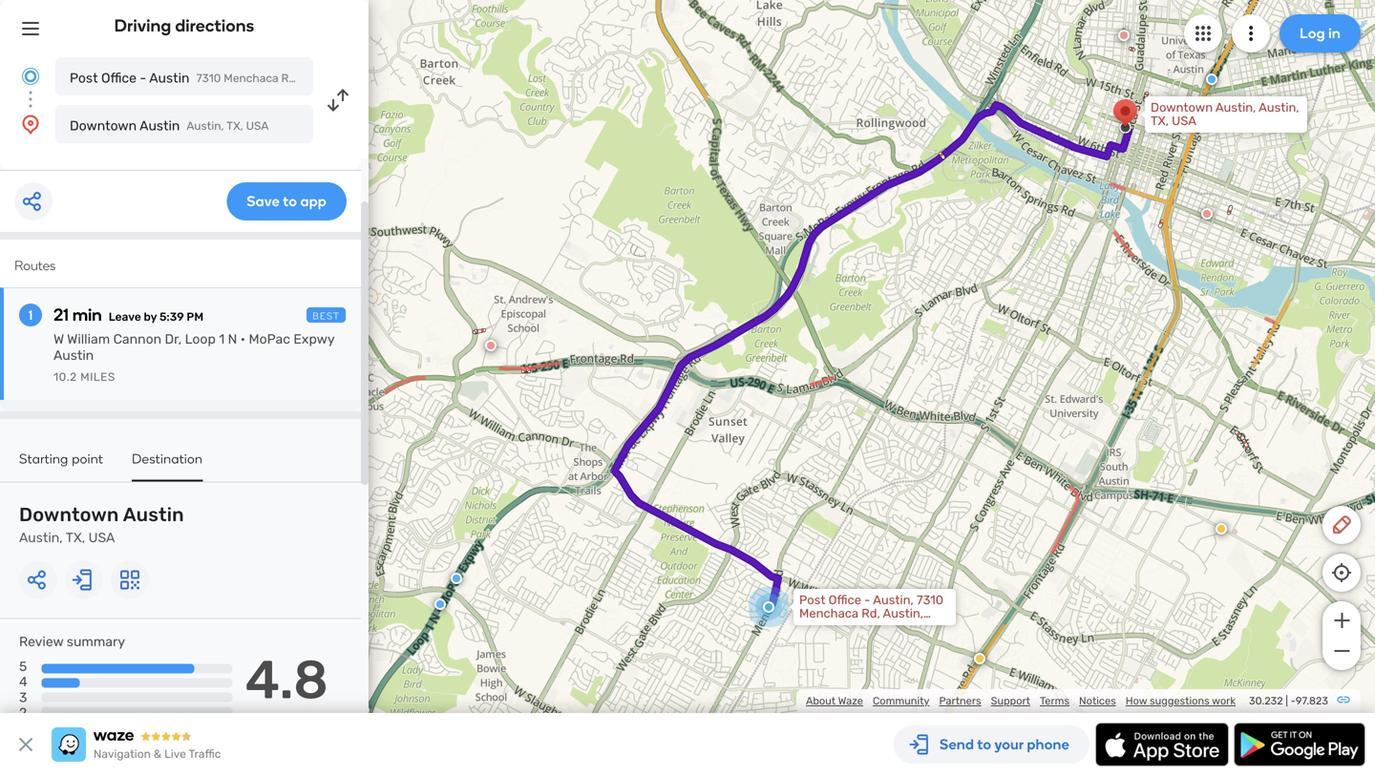 Task type: locate. For each thing, give the bounding box(es) containing it.
dr,
[[165, 331, 182, 347]]

menchaca
[[799, 606, 859, 621]]

- for austin,
[[864, 593, 871, 608]]

0 vertical spatial hazard image
[[1216, 523, 1227, 535]]

- down 'driving'
[[140, 70, 146, 86]]

w
[[53, 331, 64, 347]]

mopac
[[249, 331, 290, 347]]

pencil image
[[1330, 514, 1353, 537]]

miles
[[80, 371, 115, 384]]

hazard image
[[1216, 523, 1227, 535], [974, 653, 986, 665]]

community
[[873, 695, 930, 708]]

navigation
[[94, 748, 151, 761]]

post inside post office - austin, 7310 menchaca rd, austin, texas, united states
[[799, 593, 826, 608]]

0 horizontal spatial -
[[140, 70, 146, 86]]

x image
[[14, 733, 37, 756]]

1 vertical spatial post
[[799, 593, 826, 608]]

0 vertical spatial office
[[101, 70, 137, 86]]

states
[[880, 620, 917, 635]]

downtown austin austin, tx, usa down point
[[19, 504, 184, 546]]

post right current location icon
[[70, 70, 98, 86]]

- for 97.823
[[1291, 695, 1296, 708]]

2 horizontal spatial tx,
[[1151, 114, 1169, 128]]

1 horizontal spatial -
[[864, 593, 871, 608]]

w william cannon dr, loop 1 n • mopac expwy austin 10.2 miles
[[53, 331, 334, 384]]

austin down driving directions
[[149, 70, 190, 86]]

road closed image
[[1201, 208, 1213, 220]]

office
[[101, 70, 137, 86], [829, 593, 861, 608]]

post
[[70, 70, 98, 86], [799, 593, 826, 608]]

live
[[164, 748, 186, 761]]

2 vertical spatial downtown
[[19, 504, 119, 526]]

post for post office - austin
[[70, 70, 98, 86]]

1 vertical spatial downtown
[[70, 118, 137, 134]]

review summary
[[19, 634, 125, 650]]

1 horizontal spatial post
[[799, 593, 826, 608]]

location image
[[19, 113, 42, 136]]

road closed image
[[1118, 30, 1130, 41], [485, 340, 497, 351]]

suggestions
[[1150, 695, 1210, 708]]

n
[[228, 331, 237, 347]]

downtown austin austin, tx, usa
[[70, 118, 269, 134], [19, 504, 184, 546]]

post up texas, at the right bottom of the page
[[799, 593, 826, 608]]

1 vertical spatial 1
[[219, 331, 225, 347]]

austin,
[[1216, 100, 1256, 115], [1259, 100, 1299, 115], [187, 119, 224, 133], [19, 530, 63, 546], [873, 593, 914, 608], [883, 606, 924, 621]]

austin down william
[[53, 348, 94, 363]]

- inside post office - austin, 7310 menchaca rd, austin, texas, united states
[[864, 593, 871, 608]]

1 horizontal spatial road closed image
[[1118, 30, 1130, 41]]

2 horizontal spatial usa
[[1172, 114, 1197, 128]]

1 horizontal spatial tx,
[[226, 119, 243, 133]]

1 vertical spatial office
[[829, 593, 861, 608]]

about waze link
[[806, 695, 863, 708]]

0 horizontal spatial office
[[101, 70, 137, 86]]

destination
[[132, 451, 203, 467]]

tx,
[[1151, 114, 1169, 128], [226, 119, 243, 133], [66, 530, 85, 546]]

office inside button
[[101, 70, 137, 86]]

5 4 3 2
[[19, 659, 27, 721]]

police image
[[1206, 74, 1218, 85], [451, 573, 462, 584], [435, 599, 446, 610], [358, 705, 370, 716]]

0 horizontal spatial road closed image
[[485, 340, 497, 351]]

1 left n at left top
[[219, 331, 225, 347]]

office down 'driving'
[[101, 70, 137, 86]]

downtown inside downtown austin austin, tx, usa
[[19, 504, 119, 526]]

1 vertical spatial hazard image
[[974, 653, 986, 665]]

1 vertical spatial -
[[864, 593, 871, 608]]

office left 'rd,'
[[829, 593, 861, 608]]

2 horizontal spatial -
[[1291, 695, 1296, 708]]

0 horizontal spatial post
[[70, 70, 98, 86]]

2
[[19, 705, 27, 721]]

1 left the 21
[[28, 307, 33, 323]]

navigation & live traffic
[[94, 748, 221, 761]]

office inside post office - austin, 7310 menchaca rd, austin, texas, united states
[[829, 593, 861, 608]]

|
[[1286, 695, 1288, 708]]

tx, inside downtown austin, austin, tx, usa
[[1151, 114, 1169, 128]]

post inside button
[[70, 70, 98, 86]]

routes
[[14, 257, 56, 274]]

1 horizontal spatial hazard image
[[1216, 523, 1227, 535]]

1 horizontal spatial 1
[[219, 331, 225, 347]]

0 vertical spatial post
[[70, 70, 98, 86]]

support
[[991, 695, 1030, 708]]

3
[[19, 690, 27, 706]]

austin
[[149, 70, 190, 86], [140, 118, 180, 134], [53, 348, 94, 363], [123, 504, 184, 526]]

2 vertical spatial -
[[1291, 695, 1296, 708]]

0 vertical spatial downtown
[[1151, 100, 1213, 115]]

expwy
[[294, 331, 334, 347]]

30.232
[[1249, 695, 1283, 708]]

downtown
[[1151, 100, 1213, 115], [70, 118, 137, 134], [19, 504, 119, 526]]

downtown austin austin, tx, usa down post office - austin button
[[70, 118, 269, 134]]

0 vertical spatial road closed image
[[1118, 30, 1130, 41]]

point
[[72, 451, 103, 467]]

- inside button
[[140, 70, 146, 86]]

austin down the destination button
[[123, 504, 184, 526]]

1 horizontal spatial office
[[829, 593, 861, 608]]

usa
[[1172, 114, 1197, 128], [246, 119, 269, 133], [88, 530, 115, 546]]

0 vertical spatial 1
[[28, 307, 33, 323]]

5:39
[[159, 310, 184, 324]]

driving directions
[[114, 15, 254, 36]]

leave
[[109, 310, 141, 324]]

0 horizontal spatial hazard image
[[974, 653, 986, 665]]

30.232 | -97.823
[[1249, 695, 1328, 708]]

97.823
[[1296, 695, 1328, 708]]

william
[[67, 331, 110, 347]]

post office - austin, 7310 menchaca rd, austin, texas, united states
[[799, 593, 944, 635]]

&
[[154, 748, 162, 761]]

terms link
[[1040, 695, 1070, 708]]

1
[[28, 307, 33, 323], [219, 331, 225, 347]]

- right |
[[1291, 695, 1296, 708]]

zoom in image
[[1330, 609, 1354, 632]]

-
[[140, 70, 146, 86], [864, 593, 871, 608], [1291, 695, 1296, 708]]

office for austin,
[[829, 593, 861, 608]]

cannon
[[113, 331, 162, 347]]

- up united
[[864, 593, 871, 608]]

starting
[[19, 451, 68, 467]]

driving
[[114, 15, 171, 36]]

4
[[19, 674, 27, 690]]

•
[[240, 331, 246, 347]]

austin down post office - austin button
[[140, 118, 180, 134]]

0 vertical spatial -
[[140, 70, 146, 86]]



Task type: describe. For each thing, give the bounding box(es) containing it.
0 horizontal spatial usa
[[88, 530, 115, 546]]

office for austin
[[101, 70, 137, 86]]

0 horizontal spatial 1
[[28, 307, 33, 323]]

zoom out image
[[1330, 640, 1354, 663]]

1 vertical spatial downtown austin austin, tx, usa
[[19, 504, 184, 546]]

4.8
[[245, 649, 328, 712]]

10.2
[[53, 371, 77, 384]]

support link
[[991, 695, 1030, 708]]

0 horizontal spatial tx,
[[66, 530, 85, 546]]

united
[[838, 620, 877, 635]]

community link
[[873, 695, 930, 708]]

loop
[[185, 331, 216, 347]]

best
[[312, 310, 340, 322]]

current location image
[[19, 65, 42, 88]]

about
[[806, 695, 836, 708]]

0 vertical spatial downtown austin austin, tx, usa
[[70, 118, 269, 134]]

austin inside w william cannon dr, loop 1 n • mopac expwy austin 10.2 miles
[[53, 348, 94, 363]]

post for post office - austin, 7310 menchaca rd, austin, texas, united states
[[799, 593, 826, 608]]

how suggestions work link
[[1126, 695, 1236, 708]]

downtown austin, austin, tx, usa
[[1151, 100, 1299, 128]]

partners
[[939, 695, 981, 708]]

summary
[[67, 634, 125, 650]]

pm
[[187, 310, 203, 324]]

21
[[53, 305, 69, 325]]

usa inside downtown austin, austin, tx, usa
[[1172, 114, 1197, 128]]

5
[[19, 659, 27, 675]]

partners link
[[939, 695, 981, 708]]

traffic
[[189, 748, 221, 761]]

7310
[[917, 593, 944, 608]]

post office - austin button
[[55, 57, 313, 96]]

1 inside w william cannon dr, loop 1 n • mopac expwy austin 10.2 miles
[[219, 331, 225, 347]]

rd,
[[862, 606, 880, 621]]

by
[[144, 310, 157, 324]]

1 vertical spatial road closed image
[[485, 340, 497, 351]]

waze
[[838, 695, 863, 708]]

austin inside button
[[149, 70, 190, 86]]

texas,
[[799, 620, 835, 635]]

1 horizontal spatial usa
[[246, 119, 269, 133]]

terms
[[1040, 695, 1070, 708]]

destination button
[[132, 451, 203, 482]]

work
[[1212, 695, 1236, 708]]

starting point button
[[19, 451, 103, 480]]

- for austin
[[140, 70, 146, 86]]

how
[[1126, 695, 1147, 708]]

directions
[[175, 15, 254, 36]]

notices link
[[1079, 695, 1116, 708]]

link image
[[1336, 692, 1351, 708]]

review
[[19, 634, 63, 650]]

post office - austin
[[70, 70, 190, 86]]

downtown inside downtown austin, austin, tx, usa
[[1151, 100, 1213, 115]]

austin inside downtown austin austin, tx, usa
[[123, 504, 184, 526]]

min
[[72, 305, 102, 325]]

about waze community partners support terms notices how suggestions work
[[806, 695, 1236, 708]]

starting point
[[19, 451, 103, 467]]

notices
[[1079, 695, 1116, 708]]

21 min leave by 5:39 pm
[[53, 305, 203, 325]]



Task type: vqa. For each thing, say whether or not it's contained in the screenshot.
Rd, on the right bottom of page
yes



